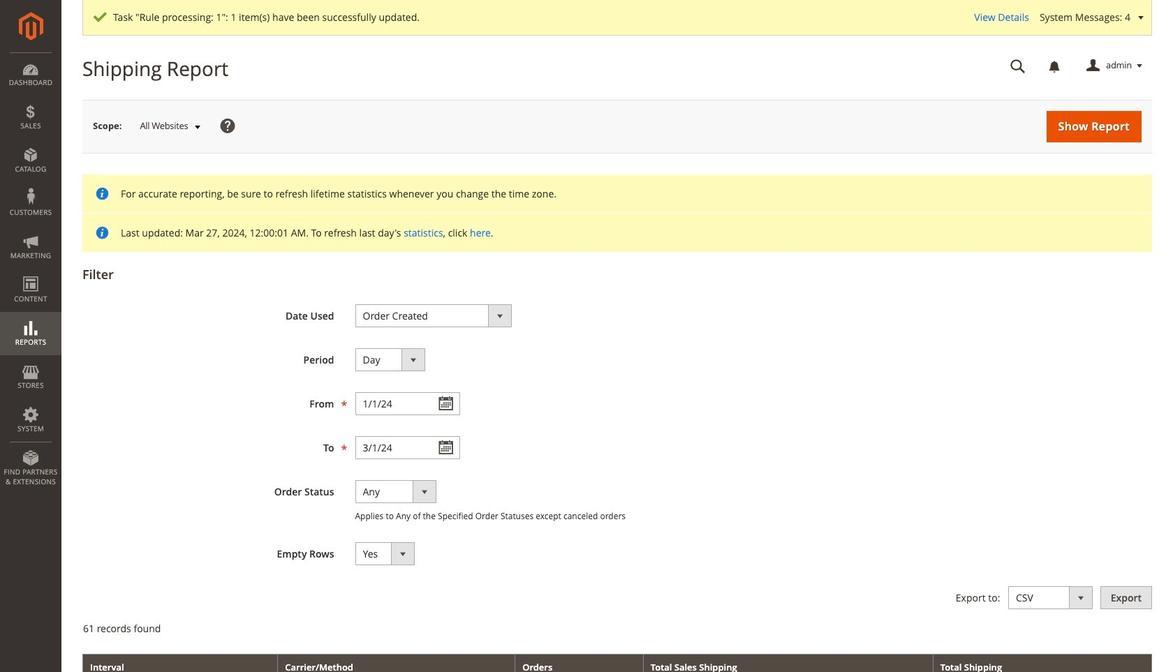 Task type: locate. For each thing, give the bounding box(es) containing it.
menu bar
[[0, 52, 61, 494]]

magento admin panel image
[[19, 12, 43, 41]]

None text field
[[1001, 54, 1036, 78], [355, 392, 460, 415], [355, 436, 460, 459], [1001, 54, 1036, 78], [355, 392, 460, 415], [355, 436, 460, 459]]



